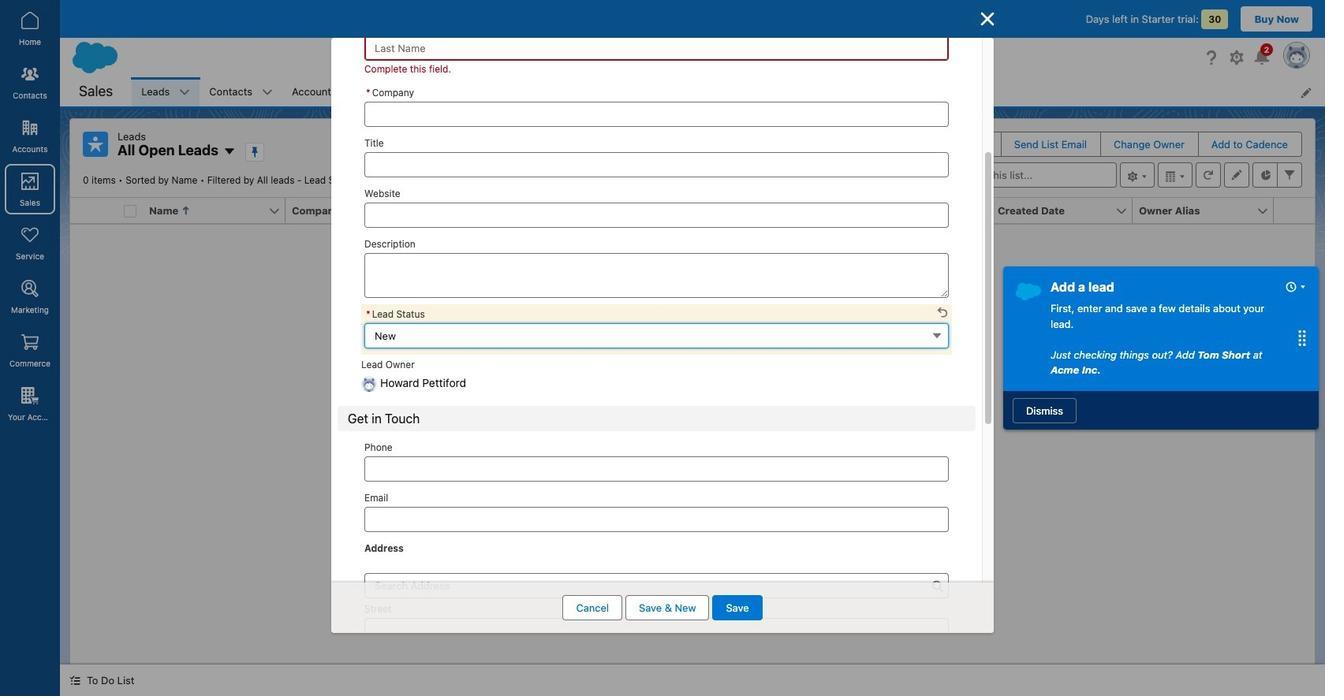 Task type: vqa. For each thing, say whether or not it's contained in the screenshot.
cell
yes



Task type: locate. For each thing, give the bounding box(es) containing it.
company element
[[286, 198, 436, 224]]

name element
[[143, 198, 295, 224]]

list item
[[132, 77, 200, 107], [200, 77, 282, 107], [282, 77, 367, 107], [367, 77, 471, 107], [732, 77, 795, 107]]

None text field
[[365, 101, 949, 127], [365, 152, 949, 177], [365, 202, 949, 228], [365, 457, 949, 482], [365, 508, 949, 533], [365, 101, 949, 127], [365, 152, 949, 177], [365, 202, 949, 228], [365, 457, 949, 482], [365, 508, 949, 533]]

3 list item from the left
[[282, 77, 367, 107]]

phone element
[[568, 198, 719, 224]]

cell
[[118, 198, 143, 224]]

lead status element
[[851, 198, 1001, 224]]

list view controls image
[[1120, 163, 1155, 188]]

cell inside all open leads|leads|list view element
[[118, 198, 143, 224]]

state/province element
[[427, 198, 578, 224]]

None text field
[[365, 253, 949, 298]]

1 list item from the left
[[132, 77, 200, 107]]

list
[[132, 77, 1326, 107]]

status
[[452, 336, 934, 526]]

Search All Open Leads list view. search field
[[928, 163, 1117, 188]]

action image
[[1274, 198, 1315, 223]]

email element
[[709, 198, 860, 224]]

Last Name text field
[[365, 35, 949, 60]]

all open leads|leads|list view element
[[69, 118, 1316, 665]]

2 list item from the left
[[200, 77, 282, 107]]

all open leads status
[[83, 174, 367, 186]]

Lead Status - Current Selection: New button
[[365, 323, 949, 348]]

owner alias element
[[1133, 198, 1284, 224]]



Task type: describe. For each thing, give the bounding box(es) containing it.
4 list item from the left
[[367, 77, 471, 107]]

status inside all open leads|leads|list view element
[[452, 336, 934, 526]]

select list display image
[[1158, 163, 1193, 188]]

item number image
[[70, 198, 118, 223]]

5 list item from the left
[[732, 77, 795, 107]]

inverse image
[[978, 9, 997, 28]]

item number element
[[70, 198, 118, 224]]

text default image
[[69, 676, 80, 687]]

created date element
[[992, 198, 1142, 224]]

action element
[[1274, 198, 1315, 224]]



